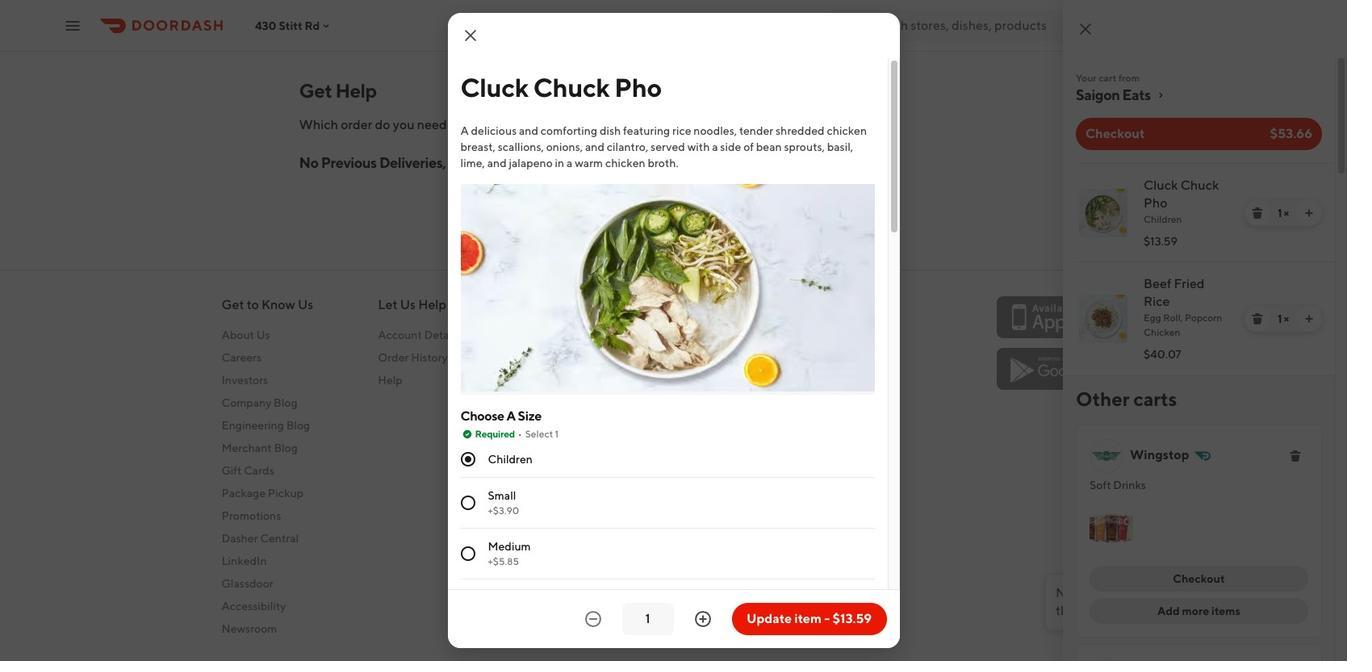 Task type: describe. For each thing, give the bounding box(es) containing it.
become
[[536, 329, 579, 342]]

business inside list your business link
[[583, 351, 628, 364]]

small +$3.90
[[488, 489, 519, 516]]

let us help you
[[378, 297, 472, 313]]

get dashers for deliveries
[[536, 374, 669, 387]]

add
[[1158, 605, 1180, 618]]

with inside a delicious and comforting dish featuring rice noodles, tender shredded chicken breast, scallions, onions, and cilantro, served with a side of bean sprouts, basil, lime, and jalapeno in a warm chicken broth.
[[688, 140, 710, 153]]

1 horizontal spatial checkout
[[1173, 573, 1225, 586]]

need
[[417, 117, 447, 132]]

doing business
[[536, 297, 626, 313]]

close image
[[1076, 19, 1096, 39]]

430
[[255, 19, 277, 32]]

details
[[424, 329, 460, 342]]

help inside 'need help with something other than an order?'
[[1091, 585, 1117, 601]]

glassdoor
[[222, 578, 273, 590]]

add one to cart image for cluck chuck pho
[[1303, 207, 1316, 220]]

stitt
[[279, 19, 303, 32]]

2 vertical spatial help
[[378, 374, 403, 387]]

account
[[378, 329, 422, 342]]

checkout link
[[1090, 566, 1309, 592]]

children inside cluck chuck pho children
[[1144, 213, 1183, 225]]

merchant blog link
[[222, 440, 313, 456]]

with?
[[478, 117, 511, 132]]

item
[[795, 611, 822, 627]]

increase quantity by 1 image
[[693, 610, 713, 629]]

cluck chuck pho dialog
[[448, 13, 900, 661]]

chicken
[[1144, 326, 1181, 338]]

cluck chuck pho
[[461, 72, 662, 103]]

roll,
[[1164, 312, 1183, 324]]

company blog
[[222, 397, 298, 410]]

close cluck chuck pho image
[[461, 26, 480, 45]]

accessibility
[[222, 600, 286, 613]]

gift
[[222, 464, 242, 477]]

an
[[1086, 603, 1100, 618]]

deliveries
[[619, 374, 669, 387]]

become a dasher link
[[536, 327, 674, 343]]

from
[[1119, 72, 1140, 84]]

open menu image
[[63, 16, 82, 35]]

children inside choose a size group
[[488, 453, 533, 465]]

served
[[651, 140, 685, 153]]

cluck chuck pho image for egg roll, popcorn chicken
[[1080, 189, 1128, 237]]

× for cluck chuck pho
[[1284, 207, 1290, 220]]

add more items link
[[1090, 598, 1309, 624]]

warm
[[575, 157, 603, 170]]

select
[[525, 428, 553, 440]]

egg
[[1144, 312, 1162, 324]]

remove item from cart image
[[1252, 207, 1264, 220]]

cluck chuck pho children
[[1144, 178, 1220, 225]]

0 vertical spatial help
[[450, 117, 476, 132]]

$13.59 inside list
[[1144, 235, 1178, 248]]

chat now
[[1144, 603, 1204, 618]]

small
[[488, 489, 516, 502]]

0 vertical spatial checkout
[[1086, 126, 1145, 141]]

0 vertical spatial help
[[336, 79, 377, 102]]

linkedin
[[222, 555, 267, 568]]

cluck chuck pho image for children
[[461, 184, 875, 391]]

shredded
[[776, 124, 825, 137]]

2 vertical spatial a
[[581, 329, 587, 342]]

get doordash for business link
[[536, 395, 674, 411]]

list containing cluck chuck pho
[[1063, 163, 1335, 376]]

of
[[744, 140, 754, 153]]

1 for beef fried rice
[[1278, 312, 1282, 325]]

company
[[222, 397, 272, 410]]

required
[[475, 428, 515, 440]]

let
[[378, 297, 398, 313]]

basil,
[[827, 140, 854, 153]]

-
[[825, 611, 830, 627]]

pho for cluck chuck pho children
[[1144, 195, 1168, 211]]

items
[[1212, 605, 1241, 618]]

1 inside choose a size group
[[555, 428, 559, 440]]

other
[[1213, 585, 1245, 601]]

decrease quantity by 1 image
[[583, 610, 603, 629]]

dasher central link
[[222, 531, 313, 547]]

choose a size group
[[461, 407, 875, 630]]

order inside the 'order history' link
[[378, 351, 409, 364]]

business inside get doordash for business link
[[629, 397, 674, 410]]

order?
[[1102, 603, 1141, 618]]

saigon eats
[[1076, 86, 1151, 103]]

+$3.90
[[488, 504, 519, 516]]

do
[[375, 117, 390, 132]]

saigon
[[1076, 86, 1120, 103]]

which
[[299, 117, 338, 132]]

+$5.85
[[488, 555, 519, 567]]

doordash
[[558, 397, 610, 410]]

list your business link
[[536, 350, 674, 366]]

doing
[[536, 297, 572, 313]]

cards
[[244, 464, 274, 477]]

430 stitt rd
[[255, 19, 320, 32]]

in
[[555, 157, 565, 170]]

cilantro,
[[607, 140, 649, 153]]

a delicious and comforting dish featuring rice noodles, tender shredded chicken breast, scallions, onions, and cilantro, served with a side of bean sprouts, basil, lime, and jalapeno in a warm chicken broth.
[[461, 124, 867, 170]]

1 vertical spatial your
[[557, 351, 581, 364]]

1 × for beef fried rice
[[1278, 312, 1290, 325]]

careers link
[[222, 350, 313, 366]]

1 horizontal spatial us
[[298, 297, 313, 313]]

no
[[299, 154, 319, 171]]

featuring
[[623, 124, 670, 137]]

popcorn
[[1185, 312, 1223, 324]]

update item - $13.59 button
[[732, 603, 887, 635]]

get for get doordash for business
[[536, 397, 556, 410]]

430 stitt rd button
[[255, 19, 333, 32]]

beef fried rice image
[[1080, 295, 1128, 343]]

package pickup link
[[222, 485, 313, 502]]

remove item from cart image
[[1252, 312, 1264, 325]]

comforting
[[541, 124, 598, 137]]

sprouts,
[[784, 140, 825, 153]]

central
[[260, 532, 299, 545]]

0 vertical spatial and
[[519, 124, 539, 137]]

package
[[222, 487, 266, 500]]



Task type: vqa. For each thing, say whether or not it's contained in the screenshot.
mi
no



Task type: locate. For each thing, give the bounding box(es) containing it.
1 horizontal spatial and
[[519, 124, 539, 137]]

bean
[[756, 140, 782, 153]]

get up which
[[299, 79, 332, 102]]

with down noodles,
[[688, 140, 710, 153]]

1 horizontal spatial your
[[1076, 72, 1097, 84]]

lime,
[[461, 157, 485, 170]]

a left side
[[712, 140, 718, 153]]

1 right remove item from cart image
[[1278, 312, 1282, 325]]

2 horizontal spatial us
[[400, 297, 416, 313]]

merchant
[[222, 442, 272, 455]]

1 vertical spatial $13.59
[[833, 611, 872, 627]]

Children radio
[[461, 452, 475, 466]]

0 vertical spatial children
[[1144, 213, 1183, 225]]

1 horizontal spatial with
[[1120, 585, 1145, 601]]

us right let
[[400, 297, 416, 313]]

1 horizontal spatial pho
[[1144, 195, 1168, 211]]

with up order?
[[1120, 585, 1145, 601]]

today!
[[490, 154, 533, 171]]

1 horizontal spatial order
[[449, 154, 487, 171]]

0 horizontal spatial order
[[378, 351, 409, 364]]

1 vertical spatial a
[[507, 408, 516, 423]]

become a dasher
[[536, 329, 626, 342]]

need
[[1056, 585, 1089, 601]]

beef
[[1144, 276, 1172, 291]]

delicious
[[471, 124, 517, 137]]

rd
[[305, 19, 320, 32]]

order down the breast, at left
[[449, 154, 487, 171]]

to
[[247, 297, 259, 313]]

other carts
[[1076, 388, 1178, 410]]

1 vertical spatial a
[[567, 157, 573, 170]]

0 horizontal spatial checkout
[[1086, 126, 1145, 141]]

newsroom
[[222, 623, 277, 636]]

0 horizontal spatial a
[[461, 124, 469, 137]]

2 add one to cart image from the top
[[1303, 312, 1316, 325]]

0 horizontal spatial a
[[567, 157, 573, 170]]

breast,
[[461, 140, 496, 153]]

1 for cluck chuck pho
[[1278, 207, 1282, 220]]

gift cards
[[222, 464, 274, 477]]

0 vertical spatial add one to cart image
[[1303, 207, 1316, 220]]

cluck inside cluck chuck pho children
[[1144, 178, 1178, 193]]

engineering
[[222, 419, 284, 432]]

0 horizontal spatial with
[[688, 140, 710, 153]]

and
[[519, 124, 539, 137], [585, 140, 605, 153], [487, 157, 507, 170]]

fried
[[1174, 276, 1205, 291]]

chuck for cluck chuck pho
[[533, 72, 610, 103]]

0 vertical spatial with
[[688, 140, 710, 153]]

help up an
[[1091, 585, 1117, 601]]

need help with something other than an order?
[[1056, 585, 1245, 618]]

2 vertical spatial 1
[[555, 428, 559, 440]]

0 horizontal spatial cluck chuck pho image
[[461, 184, 875, 391]]

for inside get doordash for business link
[[612, 397, 627, 410]]

cluck
[[461, 72, 529, 103], [1144, 178, 1178, 193]]

help link
[[378, 372, 472, 389]]

1 1 × from the top
[[1278, 207, 1290, 220]]

0 horizontal spatial children
[[488, 453, 533, 465]]

0 vertical spatial for
[[602, 374, 616, 387]]

get up select
[[536, 397, 556, 410]]

blog inside company blog link
[[274, 397, 298, 410]]

rice
[[673, 124, 692, 137]]

glassdoor link
[[222, 576, 313, 592]]

1 horizontal spatial help
[[378, 374, 403, 387]]

1 vertical spatial cluck
[[1144, 178, 1178, 193]]

0 horizontal spatial us
[[257, 329, 270, 342]]

dish
[[600, 124, 621, 137]]

0 vertical spatial 1
[[1278, 207, 1282, 220]]

1 horizontal spatial $13.59
[[1144, 235, 1178, 248]]

1 horizontal spatial cluck
[[1144, 178, 1178, 193]]

with inside 'need help with something other than an order?'
[[1120, 585, 1145, 601]]

1 horizontal spatial a
[[507, 408, 516, 423]]

1 add one to cart image from the top
[[1303, 207, 1316, 220]]

business down become a dasher link
[[583, 351, 628, 364]]

choose
[[461, 408, 504, 423]]

your cart from
[[1076, 72, 1140, 84]]

1 right remove item from cart icon
[[1278, 207, 1282, 220]]

2 vertical spatial business
[[629, 397, 674, 410]]

update item - $13.59
[[747, 611, 872, 627]]

blog inside merchant blog link
[[274, 442, 298, 455]]

more
[[1182, 605, 1210, 618]]

order down account
[[378, 351, 409, 364]]

2 vertical spatial and
[[487, 157, 507, 170]]

cluck chuck pho image
[[461, 184, 875, 391], [1080, 189, 1128, 237]]

blog down engineering blog link
[[274, 442, 298, 455]]

help up the breast, at left
[[450, 117, 476, 132]]

soft drinks image
[[1090, 506, 1134, 550]]

promotions
[[222, 510, 281, 523]]

account details
[[378, 329, 460, 342]]

medium +$5.85
[[488, 540, 531, 567]]

help up order
[[336, 79, 377, 102]]

business down deliveries
[[629, 397, 674, 410]]

0 horizontal spatial help
[[450, 117, 476, 132]]

blog for company blog
[[274, 397, 298, 410]]

0 vertical spatial dasher
[[589, 329, 626, 342]]

1 horizontal spatial help
[[1091, 585, 1117, 601]]

1 vertical spatial and
[[585, 140, 605, 153]]

saigon eats link
[[1076, 86, 1323, 105]]

1 right select
[[555, 428, 559, 440]]

dasher
[[589, 329, 626, 342], [222, 532, 258, 545]]

get for get help
[[299, 79, 332, 102]]

× right remove item from cart icon
[[1284, 207, 1290, 220]]

order history link
[[378, 350, 472, 366]]

and up scallions,
[[519, 124, 539, 137]]

add one to cart image right remove item from cart icon
[[1303, 207, 1316, 220]]

help
[[450, 117, 476, 132], [1091, 585, 1117, 601]]

2 horizontal spatial a
[[712, 140, 718, 153]]

0 vertical spatial cluck
[[461, 72, 529, 103]]

for inside get dashers for deliveries link
[[602, 374, 616, 387]]

chuck
[[533, 72, 610, 103], [1181, 178, 1220, 193]]

engineering blog
[[222, 419, 310, 432]]

gift cards link
[[222, 463, 313, 479]]

than
[[1056, 603, 1083, 618]]

dasher up list your business link
[[589, 329, 626, 342]]

1 vertical spatial chuck
[[1181, 178, 1220, 193]]

pho inside dialog
[[615, 72, 662, 103]]

package pickup
[[222, 487, 304, 500]]

chuck inside dialog
[[533, 72, 610, 103]]

1 vertical spatial pho
[[1144, 195, 1168, 211]]

children
[[1144, 213, 1183, 225], [488, 453, 533, 465]]

0 horizontal spatial your
[[557, 351, 581, 364]]

add one to cart image right remove item from cart image
[[1303, 312, 1316, 325]]

promotions link
[[222, 508, 313, 524]]

1 vertical spatial business
[[583, 351, 628, 364]]

a left size
[[507, 408, 516, 423]]

chuck for cluck chuck pho children
[[1181, 178, 1220, 193]]

dasher up linkedin
[[222, 532, 258, 545]]

get doordash for business
[[536, 397, 674, 410]]

0 vertical spatial your
[[1076, 72, 1097, 84]]

1 × from the top
[[1284, 207, 1290, 220]]

1 × for cluck chuck pho
[[1278, 207, 1290, 220]]

0 vertical spatial 1 ×
[[1278, 207, 1290, 220]]

accessibility link
[[222, 599, 313, 615]]

0 horizontal spatial cluck
[[461, 72, 529, 103]]

us
[[298, 297, 313, 313], [400, 297, 416, 313], [257, 329, 270, 342]]

0 vertical spatial chicken
[[827, 124, 867, 137]]

Current quantity is 1 number field
[[632, 610, 664, 628]]

1 vertical spatial help
[[418, 297, 447, 313]]

0 horizontal spatial and
[[487, 157, 507, 170]]

1 horizontal spatial cluck chuck pho image
[[1080, 189, 1128, 237]]

deliveries,
[[379, 154, 446, 171]]

with
[[688, 140, 710, 153], [1120, 585, 1145, 601]]

1 × right remove item from cart icon
[[1278, 207, 1290, 220]]

0 vertical spatial $13.59
[[1144, 235, 1178, 248]]

1 vertical spatial 1
[[1278, 312, 1282, 325]]

$13.59
[[1144, 235, 1178, 248], [833, 611, 872, 627]]

us up careers 'link' at the left
[[257, 329, 270, 342]]

1 horizontal spatial children
[[1144, 213, 1183, 225]]

$53.66
[[1271, 126, 1313, 141]]

a right "in" on the top
[[567, 157, 573, 170]]

chuck inside cluck chuck pho children
[[1181, 178, 1220, 193]]

pickup
[[268, 487, 304, 500]]

•
[[518, 428, 522, 440]]

know
[[262, 297, 295, 313]]

and up the 'warm'
[[585, 140, 605, 153]]

1 × right remove item from cart image
[[1278, 312, 1290, 325]]

1 vertical spatial help
[[1091, 585, 1117, 601]]

checkout up add more items on the right bottom of the page
[[1173, 573, 1225, 586]]

blog inside engineering blog link
[[286, 419, 310, 432]]

0 vertical spatial a
[[712, 140, 718, 153]]

order
[[341, 117, 373, 132]]

a inside a delicious and comforting dish featuring rice noodles, tender shredded chicken breast, scallions, onions, and cilantro, served with a side of bean sprouts, basil, lime, and jalapeno in a warm chicken broth.
[[461, 124, 469, 137]]

2 1 × from the top
[[1278, 312, 1290, 325]]

jalapeno
[[509, 157, 553, 170]]

help down order history at bottom left
[[378, 374, 403, 387]]

delete saved cart image
[[1289, 450, 1302, 463]]

× for beef fried rice
[[1284, 312, 1290, 325]]

us for about us
[[257, 329, 270, 342]]

for down list your business link
[[602, 374, 616, 387]]

1 vertical spatial children
[[488, 453, 533, 465]]

chicken down "cilantro,"
[[605, 157, 646, 170]]

1 vertical spatial dasher
[[222, 532, 258, 545]]

× right remove item from cart image
[[1284, 312, 1290, 325]]

0 horizontal spatial $13.59
[[833, 611, 872, 627]]

about us
[[222, 329, 270, 342]]

newsroom link
[[222, 621, 313, 637]]

1 horizontal spatial dasher
[[589, 329, 626, 342]]

children up "beef"
[[1144, 213, 1183, 225]]

2 vertical spatial blog
[[274, 442, 298, 455]]

$13.59 up "beef"
[[1144, 235, 1178, 248]]

cluck chuck pho image inside dialog
[[461, 184, 875, 391]]

0 horizontal spatial pho
[[615, 72, 662, 103]]

blog up engineering blog link
[[274, 397, 298, 410]]

noodles,
[[694, 124, 737, 137]]

1 horizontal spatial chicken
[[827, 124, 867, 137]]

get for get dashers for deliveries
[[536, 374, 556, 387]]

0 horizontal spatial dasher
[[222, 532, 258, 545]]

blog for engineering blog
[[286, 419, 310, 432]]

and right lime,
[[487, 157, 507, 170]]

no previous deliveries, order today!
[[299, 154, 533, 171]]

1 vertical spatial checkout
[[1173, 573, 1225, 586]]

get
[[299, 79, 332, 102], [222, 297, 244, 313], [536, 374, 556, 387], [536, 397, 556, 410]]

×
[[1284, 207, 1290, 220], [1284, 312, 1290, 325]]

2 horizontal spatial and
[[585, 140, 605, 153]]

update
[[747, 611, 792, 627]]

side
[[721, 140, 742, 153]]

chicken up "basil,"
[[827, 124, 867, 137]]

for for dashers
[[602, 374, 616, 387]]

your up saigon
[[1076, 72, 1097, 84]]

eats
[[1123, 86, 1151, 103]]

blog for merchant blog
[[274, 442, 298, 455]]

0 vertical spatial chuck
[[533, 72, 610, 103]]

1 horizontal spatial a
[[581, 329, 587, 342]]

0 horizontal spatial chuck
[[533, 72, 610, 103]]

for down get dashers for deliveries link
[[612, 397, 627, 410]]

2 horizontal spatial help
[[418, 297, 447, 313]]

None radio
[[461, 495, 475, 510], [461, 546, 475, 561], [461, 495, 475, 510], [461, 546, 475, 561]]

blog up merchant blog link
[[286, 419, 310, 432]]

cluck for cluck chuck pho children
[[1144, 178, 1178, 193]]

onions,
[[546, 140, 583, 153]]

$13.59 inside button
[[833, 611, 872, 627]]

list
[[1063, 163, 1335, 376]]

us for let us help you
[[400, 297, 416, 313]]

soft drinks
[[1090, 479, 1147, 492]]

1 vertical spatial chicken
[[605, 157, 646, 170]]

add one to cart image
[[1303, 207, 1316, 220], [1303, 312, 1316, 325]]

add one to cart image for beef fried rice
[[1303, 312, 1316, 325]]

a
[[461, 124, 469, 137], [507, 408, 516, 423]]

investors link
[[222, 372, 313, 389]]

a up the breast, at left
[[461, 124, 469, 137]]

scallions,
[[498, 140, 544, 153]]

linkedin link
[[222, 553, 313, 569]]

a up list your business
[[581, 329, 587, 342]]

medium
[[488, 540, 531, 553]]

business up become a dasher link
[[574, 297, 626, 313]]

1 vertical spatial blog
[[286, 419, 310, 432]]

broth.
[[648, 157, 679, 170]]

you
[[449, 297, 472, 313]]

0 horizontal spatial chicken
[[605, 157, 646, 170]]

choose a size
[[461, 408, 542, 423]]

get down list
[[536, 374, 556, 387]]

0 vertical spatial ×
[[1284, 207, 1290, 220]]

1 horizontal spatial chuck
[[1181, 178, 1220, 193]]

1 vertical spatial add one to cart image
[[1303, 312, 1316, 325]]

order history
[[378, 351, 448, 364]]

children down •
[[488, 453, 533, 465]]

get left the to at the left top of page
[[222, 297, 244, 313]]

merchant blog
[[222, 442, 298, 455]]

1 vertical spatial 1 ×
[[1278, 312, 1290, 325]]

1 vertical spatial ×
[[1284, 312, 1290, 325]]

you
[[393, 117, 415, 132]]

0 vertical spatial pho
[[615, 72, 662, 103]]

0 vertical spatial a
[[461, 124, 469, 137]]

0 vertical spatial business
[[574, 297, 626, 313]]

a inside group
[[507, 408, 516, 423]]

pho inside cluck chuck pho children
[[1144, 195, 1168, 211]]

get for get to know us
[[222, 297, 244, 313]]

1 vertical spatial with
[[1120, 585, 1145, 601]]

cluck inside dialog
[[461, 72, 529, 103]]

0 vertical spatial order
[[449, 154, 487, 171]]

your right list
[[557, 351, 581, 364]]

1 vertical spatial for
[[612, 397, 627, 410]]

pho for cluck chuck pho
[[615, 72, 662, 103]]

checkout down saigon eats in the right of the page
[[1086, 126, 1145, 141]]

chat
[[1144, 603, 1173, 618]]

for for doordash
[[612, 397, 627, 410]]

us right know
[[298, 297, 313, 313]]

1 vertical spatial order
[[378, 351, 409, 364]]

0 horizontal spatial help
[[336, 79, 377, 102]]

help left you
[[418, 297, 447, 313]]

0 vertical spatial blog
[[274, 397, 298, 410]]

2 × from the top
[[1284, 312, 1290, 325]]

$13.59 right "-"
[[833, 611, 872, 627]]

cart
[[1099, 72, 1117, 84]]

cluck for cluck chuck pho
[[461, 72, 529, 103]]



